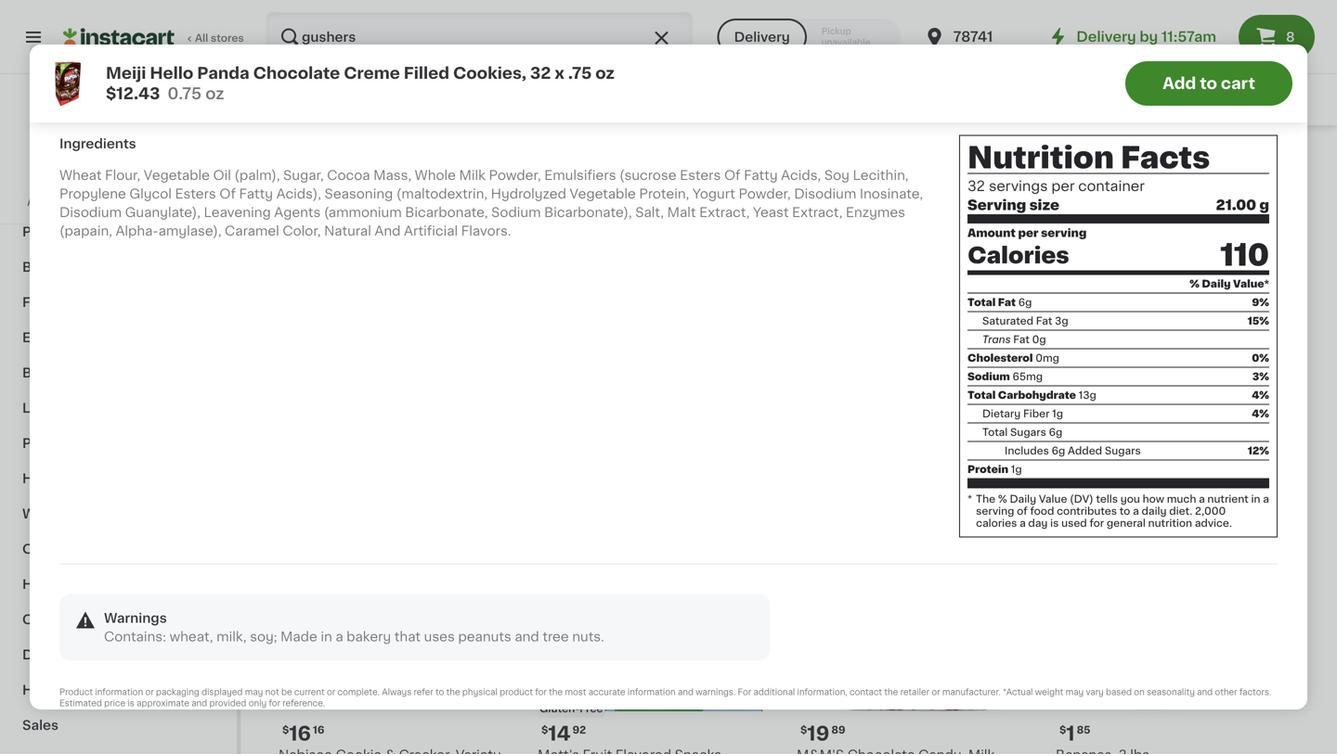 Task type: vqa. For each thing, say whether or not it's contained in the screenshot.
the bottommost Fat
yes



Task type: describe. For each thing, give the bounding box(es) containing it.
delivery for delivery
[[734, 31, 790, 44]]

per for servings
[[1052, 180, 1075, 193]]

total for saturated fat 3g
[[968, 297, 996, 308]]

care
[[146, 473, 178, 486]]

a up 2,000 in the right of the page
[[1199, 494, 1205, 504]]

health
[[22, 473, 67, 486]]

78741
[[953, 30, 993, 44]]

$ 1 85
[[1060, 725, 1091, 744]]

1 the from the left
[[446, 689, 460, 697]]

instacart logo image
[[63, 26, 175, 48]]

meiji hello panda chocolate creme filled cookies, 32 x .75 oz $12.43 0.75 oz
[[106, 65, 615, 102]]

beer & cider
[[22, 367, 108, 380]]

all
[[195, 33, 208, 43]]

(ammonium
[[324, 206, 402, 219]]

1 vertical spatial 32
[[968, 180, 985, 193]]

snacks & candy link
[[11, 179, 226, 215]]

2 vertical spatial total
[[982, 427, 1008, 438]]

electronics link
[[11, 320, 226, 356]]

60
[[907, 371, 925, 384]]

bicarbonate,
[[405, 206, 488, 219]]

1 horizontal spatial sugars
[[1105, 446, 1141, 456]]

0.78
[[854, 371, 882, 384]]

rice
[[860, 352, 889, 365]]

cider
[[71, 367, 108, 380]]

1 horizontal spatial %
[[1190, 279, 1200, 289]]

sodium inside "wheat flour, vegetable oil (palm), sugar, cocoa mass, whole milk powder, emulsifiers (sucrose esters of fatty acids, soy lecithin, propylene glycol esters of fatty acids), seasoning (maltodextrin, hydrolyzed vegetable protein, yogurt powder, disodium inosinate, disodium guanylate), leavening agents (ammonium bicarbonate, sodium bicarbonate), salt, malt extract, yeast extract, enzymes (papain, alpha-amylase), caramel color, natural and artificial flavors."
[[491, 206, 541, 219]]

oil
[[213, 169, 231, 182]]

contains:
[[104, 631, 166, 644]]

0 vertical spatial vegetable
[[144, 169, 210, 182]]

a inside the warnings contains: wheat, milk, soy; made in a bakery that uses peanuts and tree nuts.
[[336, 631, 343, 644]]

oz down 13g
[[1088, 406, 1100, 416]]

product
[[500, 689, 533, 697]]

3 many in stock from the left
[[815, 11, 889, 21]]

pepperidge
[[1056, 352, 1132, 365]]

and left warnings.
[[678, 689, 694, 697]]

canned goods
[[1229, 93, 1325, 106]]

diet.
[[1169, 506, 1193, 517]]

0 horizontal spatial disodium
[[59, 206, 122, 219]]

warnings.
[[696, 689, 736, 697]]

household
[[22, 85, 95, 98]]

to inside button
[[1200, 76, 1217, 91]]

pets link
[[11, 215, 226, 250]]

bakery link
[[11, 109, 226, 144]]

view
[[63, 160, 88, 170]]

information,
[[797, 689, 848, 697]]

nutrition facts
[[968, 143, 1210, 173]]

2 vertical spatial 1
[[1066, 725, 1075, 744]]

$ 16 16 inside product group
[[1060, 328, 1102, 347]]

1 many from the left
[[297, 11, 327, 21]]

0%
[[1252, 353, 1269, 363]]

add button for 1
[[1223, 476, 1294, 510]]

hello
[[150, 65, 193, 81]]

servings
[[989, 180, 1048, 193]]

provided
[[209, 700, 246, 708]]

product group containing 1
[[1056, 471, 1300, 755]]

add button for 16
[[1223, 79, 1294, 113]]

1 inside pepperidge farm goldfish cheddar cracker, 45 x 1 oz
[[1144, 371, 1149, 384]]

in inside * the % daily value (dv) tells you how much a nutrient in a serving of food contributes to a daily diet. 2,000 calories a day is used for general nutrition advice.
[[1251, 494, 1261, 504]]

& for snacks
[[74, 190, 85, 203]]

price
[[104, 700, 126, 708]]

1 vertical spatial $ 16 16
[[282, 725, 324, 744]]

3 stock from the left
[[859, 11, 889, 21]]

1 vertical spatial 45
[[1056, 406, 1070, 416]]

1 many in stock button from the left
[[279, 0, 523, 27]]

floral
[[22, 296, 59, 309]]

uses
[[424, 631, 455, 644]]

cleaning
[[22, 614, 82, 627]]

total for dietary fiber 1g
[[968, 390, 996, 400]]

wheat flour, vegetable oil (palm), sugar, cocoa mass, whole milk powder, emulsifiers (sucrose esters of fatty acids, soy lecithin, propylene glycol esters of fatty acids), seasoning (maltodextrin, hydrolyzed vegetable protein, yogurt powder, disodium inosinate, disodium guanylate), leavening agents (ammonium bicarbonate, sodium bicarbonate), salt, malt extract, yeast extract, enzymes (papain, alpha-amylase), caramel color, natural and artificial flavors.
[[59, 169, 923, 238]]

sponsored badge image
[[279, 29, 335, 39]]

89
[[831, 726, 846, 736]]

mass,
[[373, 169, 411, 182]]

accurate
[[588, 689, 625, 697]]

wine
[[22, 508, 56, 521]]

is inside the product information or packaging displayed may not be current or complete. always refer to the physical product for the most accurate information and warnings. for additional information, contact the retailer or manufacturer. *actual weight may vary based on seasonality and other factors. estimated price is approximate and provided only for reference.
[[128, 700, 134, 708]]

6g for total sugars 6g
[[1049, 427, 1063, 438]]

packaging
[[156, 689, 199, 697]]

delivery by 11:57am
[[1076, 30, 1216, 44]]

meat & seafood link
[[11, 144, 226, 179]]

0 vertical spatial disodium
[[794, 188, 856, 201]]

leavening
[[204, 206, 271, 219]]

product group containing many in stock
[[279, 0, 523, 44]]

costco logo image
[[101, 97, 136, 132]]

daily inside * the % daily value (dv) tells you how much a nutrient in a serving of food contributes to a daily diet. 2,000 calories a day is used for general nutrition advice.
[[1010, 494, 1036, 504]]

$ down "reference."
[[282, 726, 289, 736]]

& for health
[[70, 473, 81, 486]]

contact
[[850, 689, 882, 697]]

1 information from the left
[[95, 689, 143, 697]]

and left other
[[1197, 689, 1213, 697]]

100%
[[47, 179, 76, 189]]

nabisco holiday image
[[60, 0, 443, 48]]

2 many in stock button from the left
[[538, 0, 782, 27]]

health & personal care
[[22, 473, 178, 486]]

serving size
[[968, 199, 1059, 212]]

fat for trans
[[1013, 335, 1030, 345]]

2 extract, from the left
[[792, 206, 843, 219]]

14
[[548, 725, 571, 744]]

1 horizontal spatial for
[[535, 689, 547, 697]]

sugar,
[[283, 169, 324, 182]]

pets
[[22, 226, 52, 239]]

$ down 3g
[[1060, 329, 1066, 339]]

product group containing 16
[[1056, 74, 1300, 441]]

per for amount
[[1018, 228, 1039, 239]]

x inside meiji hello panda chocolate creme filled cookies, 32 x .75 oz $12.43 0.75 oz
[[555, 65, 564, 81]]

1 horizontal spatial vegetable
[[570, 188, 636, 201]]

.75
[[568, 65, 592, 81]]

treats,
[[948, 352, 991, 365]]

nutrition
[[968, 143, 1114, 173]]

current
[[294, 689, 325, 697]]

is inside * the % daily value (dv) tells you how much a nutrient in a serving of food contributes to a daily diet. 2,000 calories a day is used for general nutrition advice.
[[1050, 518, 1059, 529]]

oz,
[[885, 371, 904, 384]]

much
[[1167, 494, 1196, 504]]

1 horizontal spatial sodium
[[968, 372, 1010, 382]]

serving inside * the % daily value (dv) tells you how much a nutrient in a serving of food contributes to a daily diet. 2,000 calories a day is used for general nutrition advice.
[[976, 506, 1014, 517]]

0 vertical spatial 1g
[[1052, 409, 1063, 419]]

1 vertical spatial 1g
[[1011, 465, 1022, 475]]

day
[[1028, 518, 1048, 529]]

1 vertical spatial fatty
[[239, 188, 273, 201]]

to inside the product information or packaging displayed may not be current or complete. always refer to the physical product for the most accurate information and warnings. for additional information, contact the retailer or manufacturer. *actual weight may vary based on seasonality and other factors. estimated price is approximate and provided only for reference.
[[436, 689, 444, 697]]

save
[[174, 197, 199, 208]]

delivery for delivery by 11:57am
[[1076, 30, 1136, 44]]

1 vertical spatial powder,
[[739, 188, 791, 201]]

retailer
[[900, 689, 930, 697]]

to down guarantee on the top left of the page
[[161, 197, 172, 208]]

100% satisfaction guarantee button
[[29, 173, 208, 191]]

kellogg's rice krispies treats, original, 0.78 oz, 60 ct button
[[797, 74, 1041, 441]]

krispies
[[892, 352, 944, 365]]

health & personal care link
[[11, 462, 226, 497]]

3%
[[1252, 372, 1269, 382]]

value*
[[1233, 279, 1269, 289]]

soy;
[[250, 631, 277, 644]]

2 or from the left
[[327, 689, 335, 697]]

seasoning
[[325, 188, 393, 201]]

container
[[1078, 180, 1145, 193]]

facts
[[1121, 143, 1210, 173]]

& for deli
[[52, 649, 63, 662]]

alpha-
[[116, 225, 158, 238]]

13g
[[1079, 390, 1096, 400]]

& for meat
[[60, 155, 71, 168]]

hydrolyzed
[[491, 188, 566, 201]]

product group containing 19
[[797, 471, 1041, 755]]

$ inside $ 1 85
[[1060, 726, 1066, 736]]

add for 19
[[999, 487, 1026, 500]]

artificial
[[404, 225, 458, 238]]

21.00
[[1216, 199, 1256, 212]]

& for cleaning
[[85, 614, 96, 627]]

sales link
[[11, 709, 226, 744]]

paper goods link
[[11, 426, 226, 462]]

seasonality
[[1147, 689, 1195, 697]]

2 many from the left
[[556, 11, 586, 21]]

tells
[[1096, 494, 1118, 504]]

fiber
[[1023, 409, 1050, 419]]

$ inside "$ 14 92"
[[541, 726, 548, 736]]

2 may from the left
[[1066, 689, 1084, 697]]

cheddar
[[1230, 352, 1286, 365]]

total carbohydrate 13g
[[968, 390, 1096, 400]]

11:57am
[[1162, 30, 1216, 44]]

inosinate,
[[860, 188, 923, 201]]

0 vertical spatial esters
[[680, 169, 721, 182]]

6g for total fat 6g
[[1018, 297, 1032, 308]]

0 vertical spatial fatty
[[744, 169, 778, 182]]

in for 1st many in stock button from left
[[329, 11, 339, 21]]

soy
[[824, 169, 850, 182]]

9%
[[1252, 297, 1269, 308]]

fat for total
[[998, 297, 1016, 308]]



Task type: locate. For each thing, give the bounding box(es) containing it.
flavors.
[[461, 225, 511, 238]]

100% satisfaction guarantee
[[47, 179, 197, 189]]

or right current
[[327, 689, 335, 697]]

1 vertical spatial 4%
[[1252, 409, 1269, 419]]

0 vertical spatial of
[[724, 169, 741, 182]]

nutrient
[[1208, 494, 1249, 504]]

recommended searches element
[[256, 74, 1337, 125]]

complete.
[[338, 689, 380, 697]]

flour,
[[105, 169, 140, 182]]

$16.04 element
[[797, 325, 1041, 350]]

many in stock up sponsored badge image
[[297, 11, 370, 21]]

service type group
[[717, 19, 901, 56]]

1 horizontal spatial extract,
[[792, 206, 843, 219]]

0 horizontal spatial sodium
[[491, 206, 541, 219]]

21.00 g
[[1216, 199, 1269, 212]]

2 horizontal spatial for
[[1090, 518, 1104, 529]]

3 the from the left
[[884, 689, 898, 697]]

delivery inside button
[[734, 31, 790, 44]]

or
[[145, 689, 154, 697], [327, 689, 335, 697], [932, 689, 940, 697]]

0 vertical spatial $ 16 16
[[1060, 328, 1102, 347]]

and inside recommended searches element
[[1087, 93, 1112, 106]]

all stores link
[[63, 11, 245, 63]]

product group
[[279, 0, 523, 44], [279, 74, 523, 441], [1056, 74, 1300, 441], [797, 471, 1041, 755], [1056, 471, 1300, 755]]

add up the of
[[999, 487, 1026, 500]]

vegetable up bicarbonate),
[[570, 188, 636, 201]]

creme
[[344, 65, 400, 81]]

per up size
[[1052, 180, 1075, 193]]

1 may from the left
[[245, 689, 263, 697]]

& inside deli & dairy link
[[52, 649, 63, 662]]

goods inside home goods link
[[66, 684, 110, 697]]

1 vertical spatial %
[[998, 494, 1007, 504]]

85
[[1077, 726, 1091, 736]]

delivery left by
[[1076, 30, 1136, 44]]

salt,
[[635, 206, 664, 219]]

total down dietary
[[982, 427, 1008, 438]]

goods for home goods
[[66, 684, 110, 697]]

serving up calories
[[976, 506, 1014, 517]]

information up price
[[95, 689, 143, 697]]

0 vertical spatial costco
[[94, 138, 143, 151]]

of down oil
[[219, 188, 236, 201]]

in up sponsored badge image
[[329, 11, 339, 21]]

1 left 85
[[1066, 725, 1075, 744]]

& up wheat
[[60, 155, 71, 168]]

32 up serving
[[968, 180, 985, 193]]

oz inside pepperidge farm goldfish cheddar cracker, 45 x 1 oz
[[1153, 371, 1168, 384]]

0 horizontal spatial extract,
[[699, 206, 750, 219]]

guanylate),
[[125, 206, 201, 219]]

$ left 85
[[1060, 726, 1066, 736]]

3 many in stock button from the left
[[797, 0, 1041, 27]]

milk
[[459, 169, 486, 182]]

household link
[[11, 73, 226, 109]]

2 information from the left
[[628, 689, 676, 697]]

0 vertical spatial %
[[1190, 279, 1200, 289]]

0 horizontal spatial 32
[[530, 65, 551, 81]]

in for 3rd many in stock button from left
[[847, 11, 857, 21]]

0 horizontal spatial of
[[219, 188, 236, 201]]

$ 16 16
[[1060, 328, 1102, 347], [282, 725, 324, 744]]

many in stock right the delivery button
[[815, 11, 889, 21]]

1 stock from the left
[[341, 11, 370, 21]]

is
[[1050, 518, 1059, 529], [128, 700, 134, 708]]

% left value*
[[1190, 279, 1200, 289]]

1 vertical spatial 6g
[[1049, 427, 1063, 438]]

in right the delivery button
[[847, 11, 857, 21]]

or up approximate
[[145, 689, 154, 697]]

is right price
[[128, 700, 134, 708]]

& inside cleaning & laundry link
[[85, 614, 96, 627]]

1 vertical spatial sugars
[[1105, 446, 1141, 456]]

fat for saturated
[[1036, 316, 1052, 326]]

6g
[[1018, 297, 1032, 308], [1049, 427, 1063, 438], [1052, 446, 1065, 456]]

1 horizontal spatial per
[[1052, 180, 1075, 193]]

meiji
[[106, 65, 146, 81]]

& right beer
[[57, 367, 68, 380]]

6g up includes 6g added sugars
[[1049, 427, 1063, 438]]

daily
[[1202, 279, 1231, 289], [1010, 494, 1036, 504]]

farm
[[1135, 352, 1168, 365]]

add for 1
[[1258, 487, 1285, 500]]

$ left 89
[[800, 726, 807, 736]]

oz down farm
[[1153, 371, 1168, 384]]

in right nutrient at the bottom right of page
[[1251, 494, 1261, 504]]

0 vertical spatial goods
[[65, 437, 109, 450]]

& inside snacks & candy link
[[74, 190, 85, 203]]

0 vertical spatial sodium
[[491, 206, 541, 219]]

add for 16
[[1258, 90, 1285, 103]]

0.75
[[168, 86, 202, 102]]

of
[[1017, 506, 1028, 517]]

0 horizontal spatial many in stock button
[[279, 0, 523, 27]]

goods for paper goods
[[65, 437, 109, 450]]

disodium
[[794, 188, 856, 201], [59, 206, 122, 219]]

1 vertical spatial total
[[968, 390, 996, 400]]

extract, down acids,
[[792, 206, 843, 219]]

kellogg's rice krispies treats, original, 0.78 oz, 60 ct
[[797, 352, 991, 384]]

malt
[[667, 206, 696, 219]]

& right health
[[70, 473, 81, 486]]

(palm),
[[234, 169, 280, 182]]

1 vertical spatial serving
[[976, 506, 1014, 517]]

0 vertical spatial total
[[968, 297, 996, 308]]

chocolate
[[253, 65, 340, 81]]

agents
[[274, 206, 321, 219]]

1 horizontal spatial serving
[[1041, 228, 1087, 239]]

beer
[[22, 367, 54, 380]]

to right refer on the bottom left of the page
[[436, 689, 444, 697]]

fat up saturated
[[998, 297, 1016, 308]]

1 vertical spatial per
[[1018, 228, 1039, 239]]

1 horizontal spatial many in stock button
[[538, 0, 782, 27]]

many right the delivery button
[[815, 11, 845, 21]]

oz right .75
[[595, 65, 615, 81]]

0 vertical spatial 1
[[1144, 371, 1149, 384]]

& inside meat & seafood link
[[60, 155, 71, 168]]

$ 16 16 down "reference."
[[282, 725, 324, 744]]

$ down gluten-
[[541, 726, 548, 736]]

% inside * the % daily value (dv) tells you how much a nutrient in a serving of food contributes to a daily diet. 2,000 calories a day is used for general nutrition advice.
[[998, 494, 1007, 504]]

costco down 100%
[[51, 197, 89, 208]]

0 vertical spatial x
[[555, 65, 564, 81]]

home goods link
[[11, 673, 226, 709]]

bakery
[[347, 631, 391, 644]]

2 vertical spatial 6g
[[1052, 446, 1065, 456]]

total up dietary
[[968, 390, 996, 400]]

1 horizontal spatial the
[[549, 689, 563, 697]]

1g
[[1052, 409, 1063, 419], [1011, 465, 1022, 475]]

sodium down hydrolyzed
[[491, 206, 541, 219]]

3 many from the left
[[815, 11, 845, 21]]

2 vertical spatial goods
[[66, 684, 110, 697]]

0 horizontal spatial 1g
[[1011, 465, 1022, 475]]

and right the baking
[[1087, 93, 1112, 106]]

how
[[1143, 494, 1164, 504]]

caramel
[[225, 225, 279, 238]]

sugars up includes
[[1010, 427, 1046, 438]]

the left the physical
[[446, 689, 460, 697]]

1 vertical spatial of
[[219, 188, 236, 201]]

1 horizontal spatial is
[[1050, 518, 1059, 529]]

0 horizontal spatial x
[[555, 65, 564, 81]]

add to cart
[[1163, 76, 1255, 91]]

a left the bakery
[[336, 631, 343, 644]]

stock
[[341, 11, 370, 21], [600, 11, 629, 21], [859, 11, 889, 21]]

0 horizontal spatial sugars
[[1010, 427, 1046, 438]]

in up .75
[[588, 11, 598, 21]]

costco link
[[94, 97, 143, 154]]

0 horizontal spatial $ 16 16
[[282, 725, 324, 744]]

powder,
[[489, 169, 541, 182], [739, 188, 791, 201]]

6g left added
[[1052, 446, 1065, 456]]

in for 2nd many in stock button from right
[[588, 11, 598, 21]]

costco up view pricing policy link
[[94, 138, 143, 151]]

add up pets at the left of page
[[27, 197, 48, 208]]

delivery
[[1076, 30, 1136, 44], [734, 31, 790, 44]]

1 extract, from the left
[[699, 206, 750, 219]]

& for beer
[[57, 367, 68, 380]]

3 or from the left
[[932, 689, 940, 697]]

fatty down (palm),
[[239, 188, 273, 201]]

0 horizontal spatial daily
[[1010, 494, 1036, 504]]

x
[[555, 65, 564, 81], [1133, 371, 1141, 384], [1072, 406, 1078, 416]]

disodium down propylene
[[59, 206, 122, 219]]

0 horizontal spatial powder,
[[489, 169, 541, 182]]

product information or packaging displayed may not be current or complete. always refer to the physical product for the most accurate information and warnings. for additional information, contact the retailer or manufacturer. *actual weight may vary based on seasonality and other factors. estimated price is approximate and provided only for reference.
[[59, 689, 1271, 708]]

0 horizontal spatial for
[[269, 700, 280, 708]]

policy
[[130, 160, 163, 170]]

%
[[1190, 279, 1200, 289], [998, 494, 1007, 504]]

2 the from the left
[[549, 689, 563, 697]]

1 horizontal spatial $ 16 16
[[1060, 328, 1102, 347]]

1g right the fiber
[[1052, 409, 1063, 419]]

sugars
[[1010, 427, 1046, 438], [1105, 446, 1141, 456]]

ct
[[928, 371, 942, 384]]

32 left .75
[[530, 65, 551, 81]]

0 horizontal spatial 45
[[1056, 406, 1070, 416]]

1 horizontal spatial may
[[1066, 689, 1084, 697]]

sales
[[22, 720, 59, 733]]

x down cracker,
[[1072, 406, 1078, 416]]

many up sponsored badge image
[[297, 11, 327, 21]]

powder, up hydrolyzed
[[489, 169, 541, 182]]

1 or from the left
[[145, 689, 154, 697]]

1 vertical spatial costco
[[51, 197, 89, 208]]

total sugars 6g
[[982, 427, 1063, 438]]

to inside * the % daily value (dv) tells you how much a nutrient in a serving of food contributes to a daily diet. 2,000 calories a day is used for general nutrition advice.
[[1120, 506, 1130, 517]]

0 horizontal spatial delivery
[[734, 31, 790, 44]]

78741 button
[[924, 11, 1035, 63]]

food
[[1030, 506, 1054, 517]]

powder, up yeast
[[739, 188, 791, 201]]

many in stock up .75
[[556, 11, 629, 21]]

or right retailer
[[932, 689, 940, 697]]

on
[[1134, 689, 1145, 697]]

1 horizontal spatial of
[[724, 169, 741, 182]]

for inside * the % daily value (dv) tells you how much a nutrient in a serving of food contributes to a daily diet. 2,000 calories a day is used for general nutrition advice.
[[1090, 518, 1104, 529]]

for right product at the left of page
[[535, 689, 547, 697]]

delivery up recommended searches element
[[734, 31, 790, 44]]

0 horizontal spatial per
[[1018, 228, 1039, 239]]

% daily value*
[[1190, 279, 1269, 289]]

1 horizontal spatial daily
[[1202, 279, 1231, 289]]

0 horizontal spatial costco
[[51, 197, 89, 208]]

add up cooking on the right top of page
[[1163, 76, 1196, 91]]

0 vertical spatial per
[[1052, 180, 1075, 193]]

goods inside "other goods" link
[[64, 543, 109, 556]]

to up general
[[1120, 506, 1130, 517]]

gluten-free
[[540, 704, 603, 715]]

0 vertical spatial 6g
[[1018, 297, 1032, 308]]

information right accurate
[[628, 689, 676, 697]]

(maltodextrin,
[[396, 188, 488, 201]]

a down the you
[[1133, 506, 1139, 517]]

a right nutrient at the bottom right of page
[[1263, 494, 1269, 504]]

serving down size
[[1041, 228, 1087, 239]]

0 horizontal spatial 1
[[1066, 725, 1075, 744]]

in inside the warnings contains: wheat, milk, soy; made in a bakery that uses peanuts and tree nuts.
[[321, 631, 332, 644]]

4% for total carbohydrate 13g
[[1252, 390, 1269, 400]]

fat left 3g
[[1036, 316, 1052, 326]]

& inside beer & cider 'link'
[[57, 367, 68, 380]]

and inside the warnings contains: wheat, milk, soy; made in a bakery that uses peanuts and tree nuts.
[[515, 631, 539, 644]]

may up only
[[245, 689, 263, 697]]

45
[[1113, 371, 1130, 384], [1056, 406, 1070, 416]]

1 vertical spatial daily
[[1010, 494, 1036, 504]]

canned goods link
[[1201, 81, 1334, 118]]

peanuts
[[458, 631, 511, 644]]

and
[[375, 225, 401, 238]]

2 vertical spatial x
[[1072, 406, 1078, 416]]

32
[[530, 65, 551, 81], [968, 180, 985, 193]]

$ 16 16 down 3g
[[1060, 328, 1102, 347]]

candy
[[88, 190, 132, 203]]

whole
[[415, 169, 456, 182]]

many up .75
[[556, 11, 586, 21]]

1 horizontal spatial 1g
[[1052, 409, 1063, 419]]

0 horizontal spatial the
[[446, 689, 460, 697]]

1 4% from the top
[[1252, 390, 1269, 400]]

sugars right added
[[1105, 446, 1141, 456]]

estimated
[[59, 700, 102, 708]]

for down not
[[269, 700, 280, 708]]

add inside button
[[1163, 76, 1196, 91]]

0 horizontal spatial many in stock
[[297, 11, 370, 21]]

1 horizontal spatial information
[[628, 689, 676, 697]]

wine link
[[11, 497, 226, 532]]

0 vertical spatial 45
[[1113, 371, 1130, 384]]

*actual
[[1003, 689, 1033, 697]]

0 horizontal spatial esters
[[175, 188, 216, 201]]

1 horizontal spatial delivery
[[1076, 30, 1136, 44]]

x down farm
[[1133, 371, 1141, 384]]

sodium down cholesterol
[[968, 372, 1010, 382]]

2 vertical spatial for
[[269, 700, 280, 708]]

1 horizontal spatial or
[[327, 689, 335, 697]]

esters up yogurt
[[680, 169, 721, 182]]

x left .75
[[555, 65, 564, 81]]

1 vertical spatial 1
[[1081, 406, 1085, 416]]

fat left "0g"
[[1013, 335, 1030, 345]]

deli
[[22, 649, 49, 662]]

1 horizontal spatial esters
[[680, 169, 721, 182]]

4% for dietary fiber 1g
[[1252, 409, 1269, 419]]

0 vertical spatial fat
[[998, 297, 1016, 308]]

sodium
[[491, 206, 541, 219], [968, 372, 1010, 382]]

vegetable up save
[[144, 169, 210, 182]]

goods up estimated at the bottom of page
[[66, 684, 110, 697]]

1g down includes
[[1011, 465, 1022, 475]]

1 many in stock from the left
[[297, 11, 370, 21]]

32 inside meiji hello panda chocolate creme filled cookies, 32 x .75 oz $12.43 0.75 oz
[[530, 65, 551, 81]]

1 horizontal spatial 1
[[1081, 406, 1085, 416]]

0 horizontal spatial fatty
[[239, 188, 273, 201]]

goods inside paper goods link
[[65, 437, 109, 450]]

guarantee
[[143, 179, 197, 189]]

serving
[[968, 199, 1026, 212]]

1 vertical spatial is
[[128, 700, 134, 708]]

2 4% from the top
[[1252, 409, 1269, 419]]

oz down the panda
[[205, 86, 224, 102]]

daily up the of
[[1010, 494, 1036, 504]]

for down contributes
[[1090, 518, 1104, 529]]

to left cart
[[1200, 76, 1217, 91]]

and down the packaging
[[191, 700, 207, 708]]

milk,
[[216, 631, 247, 644]]

in right made
[[321, 631, 332, 644]]

45 right the fiber
[[1056, 406, 1070, 416]]

$ inside $ 19 89
[[800, 726, 807, 736]]

paper
[[22, 437, 62, 450]]

6g up saturated fat 3g
[[1018, 297, 1032, 308]]

(papain,
[[59, 225, 112, 238]]

0 horizontal spatial information
[[95, 689, 143, 697]]

1 horizontal spatial disodium
[[794, 188, 856, 201]]

total up saturated
[[968, 297, 996, 308]]

& down wheat
[[74, 190, 85, 203]]

None search field
[[266, 11, 693, 63]]

0 vertical spatial serving
[[1041, 228, 1087, 239]]

2 horizontal spatial stock
[[859, 11, 889, 21]]

1 down 13g
[[1081, 406, 1085, 416]]

a down the of
[[1020, 518, 1026, 529]]

add button for 19
[[964, 476, 1035, 510]]

2 stock from the left
[[600, 11, 629, 21]]

costco
[[94, 138, 143, 151], [51, 197, 89, 208]]

0 vertical spatial powder,
[[489, 169, 541, 182]]

tree
[[543, 631, 569, 644]]

1 horizontal spatial many in stock
[[556, 11, 629, 21]]

1 vertical spatial fat
[[1036, 316, 1052, 326]]

0 vertical spatial 32
[[530, 65, 551, 81]]

0 vertical spatial for
[[1090, 518, 1104, 529]]

0 vertical spatial sugars
[[1010, 427, 1046, 438]]

& inside 'health & personal care' link
[[70, 473, 81, 486]]

serving
[[1041, 228, 1087, 239], [976, 506, 1014, 517]]

personal
[[84, 473, 143, 486]]

0 horizontal spatial many
[[297, 11, 327, 21]]

&
[[60, 155, 71, 168], [74, 190, 85, 203], [57, 367, 68, 380], [70, 473, 81, 486], [85, 614, 96, 627], [52, 649, 63, 662]]

in inside product group
[[329, 11, 339, 21]]

amylase),
[[158, 225, 221, 238]]

add button
[[1223, 79, 1294, 113], [964, 476, 1035, 510], [1223, 476, 1294, 510]]

1 vertical spatial vegetable
[[570, 188, 636, 201]]

refer
[[414, 689, 433, 697]]

2 horizontal spatial x
[[1133, 371, 1141, 384]]

2 many in stock from the left
[[556, 11, 629, 21]]

may left vary
[[1066, 689, 1084, 697]]

x inside pepperidge farm goldfish cheddar cracker, 45 x 1 oz
[[1133, 371, 1141, 384]]

esters down oil
[[175, 188, 216, 201]]

add right nutrient at the bottom right of page
[[1258, 487, 1285, 500]]

paper goods
[[22, 437, 109, 450]]

product
[[59, 689, 93, 697]]

is right day
[[1050, 518, 1059, 529]]

nuts.
[[572, 631, 604, 644]]

0 vertical spatial 4%
[[1252, 390, 1269, 400]]

the left retailer
[[884, 689, 898, 697]]

45 inside pepperidge farm goldfish cheddar cracker, 45 x 1 oz
[[1113, 371, 1130, 384]]

2 horizontal spatial 1
[[1144, 371, 1149, 384]]

1 vertical spatial disodium
[[59, 206, 122, 219]]

add
[[1163, 76, 1196, 91], [1258, 90, 1285, 103], [27, 197, 48, 208], [999, 487, 1026, 500], [1258, 487, 1285, 500]]

goods for other goods
[[64, 543, 109, 556]]

disodium down soy
[[794, 188, 856, 201]]

0 horizontal spatial may
[[245, 689, 263, 697]]

(sucrose
[[619, 169, 676, 182]]

extract, down yogurt
[[699, 206, 750, 219]]

goods up health & personal care
[[65, 437, 109, 450]]

panda
[[197, 65, 250, 81]]

1 horizontal spatial many
[[556, 11, 586, 21]]



